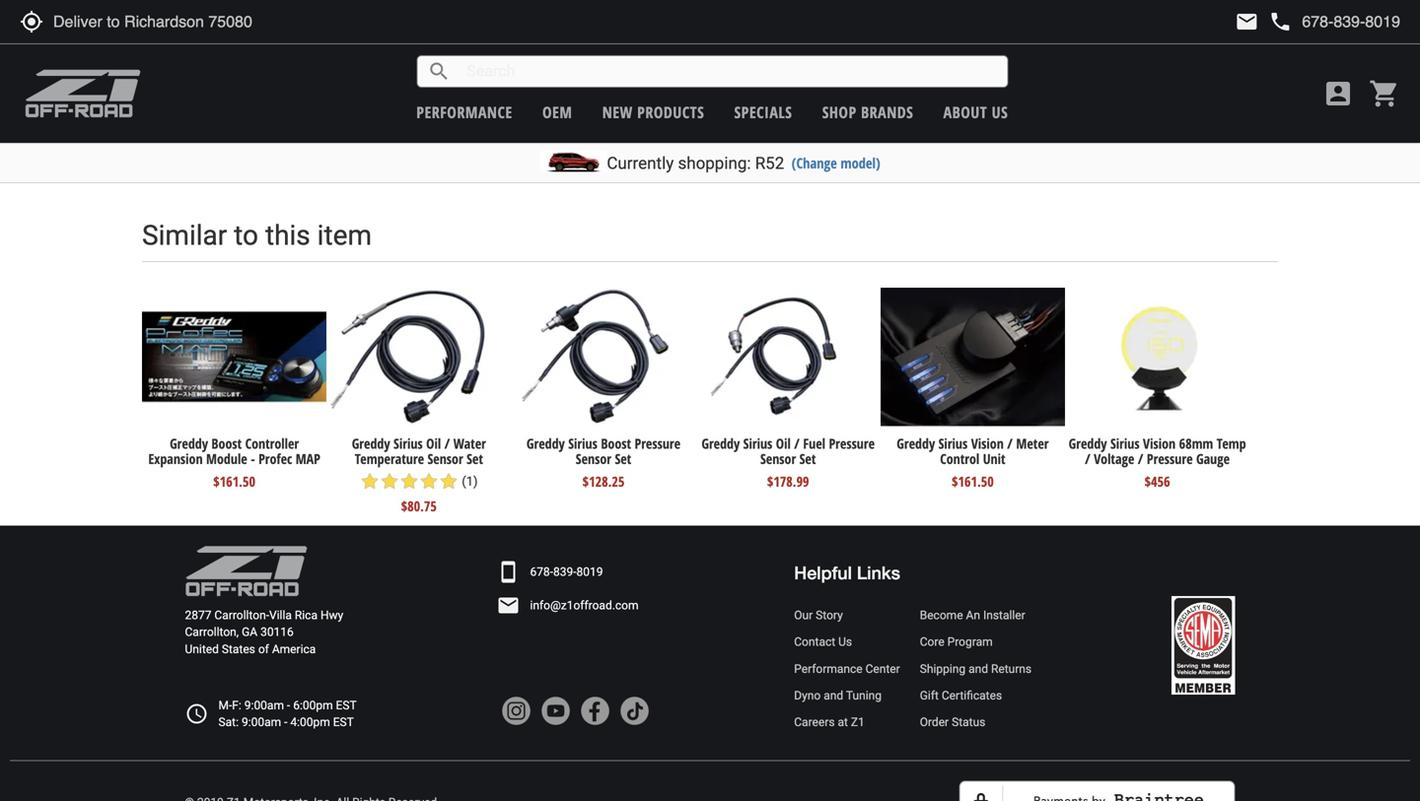 Task type: describe. For each thing, give the bounding box(es) containing it.
account_box
[[1322, 78, 1354, 109]]

products
[[637, 102, 704, 123]]

678-
[[530, 565, 553, 579]]

fuel
[[803, 434, 825, 453]]

become an installer link
[[920, 607, 1032, 624]]

0 vertical spatial 9:00am
[[244, 699, 284, 713]]

returns
[[991, 662, 1032, 676]]

contact us link
[[794, 634, 900, 651]]

ga
[[242, 626, 257, 640]]

control
[[940, 450, 979, 468]]

water
[[453, 434, 486, 453]]

shipping and returns link
[[920, 661, 1032, 678]]

set inside greddy sirius boost pressure sensor set $128.25
[[615, 450, 631, 468]]

/ right voltage
[[1138, 450, 1143, 468]]

program
[[947, 636, 993, 650]]

set for star
[[467, 450, 483, 468]]

3 star from the left
[[399, 472, 419, 491]]

/ for greddy sirius oil / water temperature sensor set star star star star star (1) $80.75
[[444, 434, 450, 453]]

our
[[794, 609, 813, 623]]

set for $178.99
[[799, 450, 816, 468]]

performance center link
[[794, 661, 900, 678]]

core program link
[[920, 634, 1032, 651]]

instagram link image
[[501, 697, 531, 726]]

gift
[[920, 689, 939, 703]]

pressure inside greddy sirius oil / fuel pressure sensor set $178.99
[[829, 434, 875, 453]]

hwy
[[320, 609, 343, 623]]

z1 company logo image
[[185, 546, 308, 598]]

carrollton,
[[185, 626, 239, 640]]

2877 carrollton-villa rica hwy carrollton, ga 30116 united states of america
[[185, 609, 343, 657]]

dyno and tuning
[[794, 689, 882, 703]]

greddy for $161.50
[[170, 434, 208, 453]]

sirius inside greddy sirius vision / meter control unit $161.50
[[938, 434, 968, 453]]

become an installer
[[920, 609, 1025, 623]]

839-
[[553, 565, 576, 579]]

helpful links
[[794, 562, 900, 584]]

profec
[[258, 450, 292, 468]]

center
[[865, 662, 900, 676]]

about
[[943, 102, 987, 123]]

1 vertical spatial -
[[287, 699, 290, 713]]

and for returns
[[968, 662, 988, 676]]

tiktok link image
[[620, 697, 649, 726]]

68mm
[[1179, 434, 1213, 453]]

rica
[[295, 609, 318, 623]]

order
[[920, 716, 949, 730]]

oem
[[542, 102, 572, 123]]

smartphone 678-839-8019
[[496, 560, 603, 584]]

specials
[[734, 102, 792, 123]]

greddy sirius vision 68mm temp / voltage / pressure gauge $456
[[1069, 434, 1246, 491]]

f:
[[232, 699, 241, 713]]

1 vertical spatial 9:00am
[[242, 716, 281, 730]]

/ for greddy sirius vision / meter control unit $161.50
[[1007, 434, 1013, 453]]

links
[[857, 562, 900, 584]]

info@z1offroad.com
[[530, 599, 639, 613]]

and for tuning
[[824, 689, 843, 703]]

greddy sirius boost pressure sensor set $128.25
[[526, 434, 681, 491]]

careers at z1
[[794, 716, 865, 730]]

mail phone
[[1235, 10, 1292, 34]]

access_time
[[185, 703, 209, 726]]

become
[[920, 609, 963, 623]]

sema member logo image
[[1171, 597, 1235, 695]]

5 star from the left
[[439, 472, 459, 491]]

pressure inside greddy sirius boost pressure sensor set $128.25
[[635, 434, 681, 453]]

gift certificates link
[[920, 688, 1032, 705]]

gift certificates
[[920, 689, 1002, 703]]

(1)
[[462, 474, 478, 489]]

greddy boost controller expansion module - profec map $161.50
[[148, 434, 320, 491]]

tuning
[[846, 689, 882, 703]]

this
[[265, 219, 310, 252]]

brands
[[861, 102, 913, 123]]

certificates
[[942, 689, 1002, 703]]

an
[[966, 609, 980, 623]]

map
[[296, 450, 320, 468]]

z1 motorsports logo image
[[25, 69, 142, 118]]

shopping_cart link
[[1364, 78, 1400, 109]]

order status
[[920, 716, 985, 730]]

$161.50 inside greddy boost controller expansion module - profec map $161.50
[[213, 472, 255, 491]]

currently shopping: r52 (change model)
[[607, 153, 880, 173]]

2 vertical spatial -
[[284, 716, 287, 730]]

similar
[[142, 219, 227, 252]]

sensor for $178.99
[[760, 450, 796, 468]]

shop brands link
[[822, 102, 913, 123]]

us for about us
[[992, 102, 1008, 123]]

6:00pm
[[293, 699, 333, 713]]

new products link
[[602, 102, 704, 123]]

shipping and returns
[[920, 662, 1032, 676]]

temperature
[[355, 450, 424, 468]]

info@z1offroad.com link
[[530, 597, 639, 614]]

of
[[258, 643, 269, 657]]

story
[[816, 609, 843, 623]]

greddy sirius oil / fuel pressure sensor set $178.99
[[701, 434, 875, 491]]

access_time m-f: 9:00am - 6:00pm est sat: 9:00am - 4:00pm est
[[185, 699, 357, 730]]

similar to this item
[[142, 219, 372, 252]]

performance link
[[416, 102, 512, 123]]

r52
[[755, 153, 784, 173]]

our story
[[794, 609, 843, 623]]

- inside greddy boost controller expansion module - profec map $161.50
[[251, 450, 255, 468]]

sensor inside greddy sirius boost pressure sensor set $128.25
[[576, 450, 611, 468]]

temp
[[1217, 434, 1246, 453]]

oil for $178.99
[[776, 434, 791, 453]]

4:00pm
[[290, 716, 330, 730]]

core
[[920, 636, 944, 650]]

Search search field
[[451, 56, 1007, 87]]

at
[[838, 716, 848, 730]]

gauge
[[1196, 450, 1230, 468]]

sat:
[[218, 716, 239, 730]]



Task type: locate. For each thing, give the bounding box(es) containing it.
2 greddy from the left
[[352, 434, 390, 453]]

0 horizontal spatial sensor
[[427, 450, 463, 468]]

/
[[444, 434, 450, 453], [794, 434, 800, 453], [1007, 434, 1013, 453], [1085, 450, 1090, 468], [1138, 450, 1143, 468]]

greddy right "water"
[[526, 434, 565, 453]]

greddy inside greddy sirius oil / water temperature sensor set star star star star star (1) $80.75
[[352, 434, 390, 453]]

1 horizontal spatial $161.50
[[952, 472, 994, 491]]

our story link
[[794, 607, 900, 624]]

greddy right meter
[[1069, 434, 1107, 453]]

0 vertical spatial us
[[992, 102, 1008, 123]]

sirius for $178.99
[[743, 434, 772, 453]]

/ right unit
[[1007, 434, 1013, 453]]

shopping_cart
[[1369, 78, 1400, 109]]

pressure inside greddy sirius vision 68mm temp / voltage / pressure gauge $456
[[1147, 450, 1193, 468]]

1 horizontal spatial sensor
[[576, 450, 611, 468]]

contact us
[[794, 636, 852, 650]]

0 horizontal spatial boost
[[211, 434, 242, 453]]

678-839-8019 link
[[530, 564, 603, 581]]

sirius inside greddy sirius oil / water temperature sensor set star star star star star (1) $80.75
[[394, 434, 423, 453]]

vision left meter
[[971, 434, 1004, 453]]

performance center
[[794, 662, 900, 676]]

$161.50
[[213, 472, 255, 491], [952, 472, 994, 491]]

0 vertical spatial and
[[968, 662, 988, 676]]

est right 4:00pm
[[333, 716, 354, 730]]

item
[[317, 219, 372, 252]]

facebook link image
[[580, 697, 610, 726]]

$161.50 inside greddy sirius vision / meter control unit $161.50
[[952, 472, 994, 491]]

currently
[[607, 153, 674, 173]]

$80.75
[[401, 497, 437, 516]]

4 sirius from the left
[[938, 434, 968, 453]]

greddy left 'fuel'
[[701, 434, 740, 453]]

oil inside greddy sirius oil / water temperature sensor set star star star star star (1) $80.75
[[426, 434, 441, 453]]

unit
[[983, 450, 1005, 468]]

2 horizontal spatial pressure
[[1147, 450, 1193, 468]]

1 horizontal spatial pressure
[[829, 434, 875, 453]]

my_location
[[20, 10, 43, 34]]

/ left voltage
[[1085, 450, 1090, 468]]

shipping
[[920, 662, 966, 676]]

about us
[[943, 102, 1008, 123]]

mail link
[[1235, 10, 1259, 34]]

1 horizontal spatial set
[[615, 450, 631, 468]]

- left 4:00pm
[[284, 716, 287, 730]]

oem link
[[542, 102, 572, 123]]

search
[[427, 60, 451, 83]]

greddy left controller
[[170, 434, 208, 453]]

$161.50 down control
[[952, 472, 994, 491]]

greddy inside greddy sirius vision / meter control unit $161.50
[[897, 434, 935, 453]]

vision for voltage
[[1143, 434, 1176, 453]]

/ inside greddy sirius oil / fuel pressure sensor set $178.99
[[794, 434, 800, 453]]

0 horizontal spatial set
[[467, 450, 483, 468]]

boost left controller
[[211, 434, 242, 453]]

greddy right map on the left
[[352, 434, 390, 453]]

sensor inside greddy sirius oil / water temperature sensor set star star star star star (1) $80.75
[[427, 450, 463, 468]]

2 horizontal spatial set
[[799, 450, 816, 468]]

1 vertical spatial and
[[824, 689, 843, 703]]

1 boost from the left
[[211, 434, 242, 453]]

5 greddy from the left
[[897, 434, 935, 453]]

specials link
[[734, 102, 792, 123]]

1 star from the left
[[360, 472, 380, 491]]

sirius left 68mm
[[1110, 434, 1140, 453]]

sirius up '$178.99'
[[743, 434, 772, 453]]

to
[[234, 219, 258, 252]]

sensor up '$178.99'
[[760, 450, 796, 468]]

3 greddy from the left
[[526, 434, 565, 453]]

1 horizontal spatial and
[[968, 662, 988, 676]]

/ left "water"
[[444, 434, 450, 453]]

0 horizontal spatial us
[[838, 636, 852, 650]]

new products
[[602, 102, 704, 123]]

set up $128.25
[[615, 450, 631, 468]]

2 horizontal spatial sensor
[[760, 450, 796, 468]]

2 vision from the left
[[1143, 434, 1176, 453]]

and inside 'link'
[[968, 662, 988, 676]]

1 vision from the left
[[971, 434, 1004, 453]]

united
[[185, 643, 219, 657]]

2 sensor from the left
[[576, 450, 611, 468]]

new
[[602, 102, 633, 123]]

m-
[[218, 699, 232, 713]]

set inside greddy sirius oil / fuel pressure sensor set $178.99
[[799, 450, 816, 468]]

2 boost from the left
[[601, 434, 631, 453]]

helpful
[[794, 562, 852, 584]]

3 sensor from the left
[[760, 450, 796, 468]]

set up (1)
[[467, 450, 483, 468]]

z1
[[851, 716, 865, 730]]

oil left 'fuel'
[[776, 434, 791, 453]]

- left 6:00pm
[[287, 699, 290, 713]]

us down our story link
[[838, 636, 852, 650]]

$161.50 down module
[[213, 472, 255, 491]]

vision for unit
[[971, 434, 1004, 453]]

1 $161.50 from the left
[[213, 472, 255, 491]]

1 sensor from the left
[[427, 450, 463, 468]]

sensor up (1)
[[427, 450, 463, 468]]

dyno
[[794, 689, 821, 703]]

/ inside greddy sirius vision / meter control unit $161.50
[[1007, 434, 1013, 453]]

0 horizontal spatial pressure
[[635, 434, 681, 453]]

youtube link image
[[541, 697, 570, 726]]

oil left "water"
[[426, 434, 441, 453]]

greddy inside greddy sirius boost pressure sensor set $128.25
[[526, 434, 565, 453]]

0 vertical spatial est
[[336, 699, 357, 713]]

and
[[968, 662, 988, 676], [824, 689, 843, 703]]

0 horizontal spatial $161.50
[[213, 472, 255, 491]]

- left profec
[[251, 450, 255, 468]]

sirius left unit
[[938, 434, 968, 453]]

us right the 'about'
[[992, 102, 1008, 123]]

9:00am right f:
[[244, 699, 284, 713]]

boost inside greddy sirius boost pressure sensor set $128.25
[[601, 434, 631, 453]]

sirius inside greddy sirius vision 68mm temp / voltage / pressure gauge $456
[[1110, 434, 1140, 453]]

oil for star
[[426, 434, 441, 453]]

3 sirius from the left
[[743, 434, 772, 453]]

9:00am right sat:
[[242, 716, 281, 730]]

set inside greddy sirius oil / water temperature sensor set star star star star star (1) $80.75
[[467, 450, 483, 468]]

america
[[272, 643, 316, 657]]

/ for greddy sirius oil / fuel pressure sensor set $178.99
[[794, 434, 800, 453]]

1 vertical spatial est
[[333, 716, 354, 730]]

boost inside greddy boost controller expansion module - profec map $161.50
[[211, 434, 242, 453]]

greddy
[[170, 434, 208, 453], [352, 434, 390, 453], [526, 434, 565, 453], [701, 434, 740, 453], [897, 434, 935, 453], [1069, 434, 1107, 453]]

1 set from the left
[[467, 450, 483, 468]]

2 star from the left
[[380, 472, 399, 491]]

sirius left "water"
[[394, 434, 423, 453]]

sensor inside greddy sirius oil / fuel pressure sensor set $178.99
[[760, 450, 796, 468]]

sensor for star
[[427, 450, 463, 468]]

boost up $128.25
[[601, 434, 631, 453]]

2877
[[185, 609, 211, 623]]

2 set from the left
[[615, 450, 631, 468]]

1 vertical spatial us
[[838, 636, 852, 650]]

1 sirius from the left
[[394, 434, 423, 453]]

smartphone
[[496, 560, 520, 584]]

8019
[[576, 565, 603, 579]]

vision
[[971, 434, 1004, 453], [1143, 434, 1176, 453]]

0 vertical spatial -
[[251, 450, 255, 468]]

pressure
[[635, 434, 681, 453], [829, 434, 875, 453], [1147, 450, 1193, 468]]

2 sirius from the left
[[568, 434, 597, 453]]

2 oil from the left
[[776, 434, 791, 453]]

sirius inside greddy sirius boost pressure sensor set $128.25
[[568, 434, 597, 453]]

contact
[[794, 636, 835, 650]]

sirius
[[394, 434, 423, 453], [568, 434, 597, 453], [743, 434, 772, 453], [938, 434, 968, 453], [1110, 434, 1140, 453]]

greddy inside greddy boost controller expansion module - profec map $161.50
[[170, 434, 208, 453]]

1 horizontal spatial oil
[[776, 434, 791, 453]]

vision inside greddy sirius vision / meter control unit $161.50
[[971, 434, 1004, 453]]

greddy for pressure
[[1069, 434, 1107, 453]]

shop brands
[[822, 102, 913, 123]]

5 sirius from the left
[[1110, 434, 1140, 453]]

villa
[[269, 609, 292, 623]]

est
[[336, 699, 357, 713], [333, 716, 354, 730]]

0 horizontal spatial and
[[824, 689, 843, 703]]

3 set from the left
[[799, 450, 816, 468]]

greddy for $178.99
[[701, 434, 740, 453]]

1 greddy from the left
[[170, 434, 208, 453]]

greddy inside greddy sirius oil / fuel pressure sensor set $178.99
[[701, 434, 740, 453]]

/ inside greddy sirius oil / water temperature sensor set star star star star star (1) $80.75
[[444, 434, 450, 453]]

(change model) link
[[792, 153, 880, 173]]

$456
[[1145, 472, 1170, 491]]

installer
[[983, 609, 1025, 623]]

greddy left control
[[897, 434, 935, 453]]

voltage
[[1094, 450, 1134, 468]]

sirius inside greddy sirius oil / fuel pressure sensor set $178.99
[[743, 434, 772, 453]]

oil inside greddy sirius oil / fuel pressure sensor set $178.99
[[776, 434, 791, 453]]

$178.99
[[767, 472, 809, 491]]

and right dyno
[[824, 689, 843, 703]]

oil
[[426, 434, 441, 453], [776, 434, 791, 453]]

4 star from the left
[[419, 472, 439, 491]]

set up '$178.99'
[[799, 450, 816, 468]]

1 oil from the left
[[426, 434, 441, 453]]

vision inside greddy sirius vision 68mm temp / voltage / pressure gauge $456
[[1143, 434, 1176, 453]]

sirius up $128.25
[[568, 434, 597, 453]]

6 greddy from the left
[[1069, 434, 1107, 453]]

star
[[360, 472, 380, 491], [380, 472, 399, 491], [399, 472, 419, 491], [419, 472, 439, 491], [439, 472, 459, 491]]

account_box link
[[1317, 78, 1359, 109]]

0 horizontal spatial oil
[[426, 434, 441, 453]]

greddy for star
[[352, 434, 390, 453]]

4 greddy from the left
[[701, 434, 740, 453]]

2 $161.50 from the left
[[952, 472, 994, 491]]

about us link
[[943, 102, 1008, 123]]

shopping:
[[678, 153, 751, 173]]

/ left 'fuel'
[[794, 434, 800, 453]]

1 horizontal spatial boost
[[601, 434, 631, 453]]

us for contact us
[[838, 636, 852, 650]]

sensor up $128.25
[[576, 450, 611, 468]]

us
[[992, 102, 1008, 123], [838, 636, 852, 650]]

performance
[[794, 662, 862, 676]]

1 horizontal spatial us
[[992, 102, 1008, 123]]

vision left 68mm
[[1143, 434, 1176, 453]]

careers
[[794, 716, 835, 730]]

email
[[496, 594, 520, 618]]

and down core program link
[[968, 662, 988, 676]]

module
[[206, 450, 247, 468]]

sirius for star
[[394, 434, 423, 453]]

greddy inside greddy sirius vision 68mm temp / voltage / pressure gauge $456
[[1069, 434, 1107, 453]]

9:00am
[[244, 699, 284, 713], [242, 716, 281, 730]]

expansion
[[148, 450, 203, 468]]

sirius for pressure
[[1110, 434, 1140, 453]]

phone
[[1268, 10, 1292, 34]]

1 horizontal spatial vision
[[1143, 434, 1176, 453]]

0 horizontal spatial vision
[[971, 434, 1004, 453]]

est right 6:00pm
[[336, 699, 357, 713]]



Task type: vqa. For each thing, say whether or not it's contained in the screenshot.
678-839-8019 link
yes



